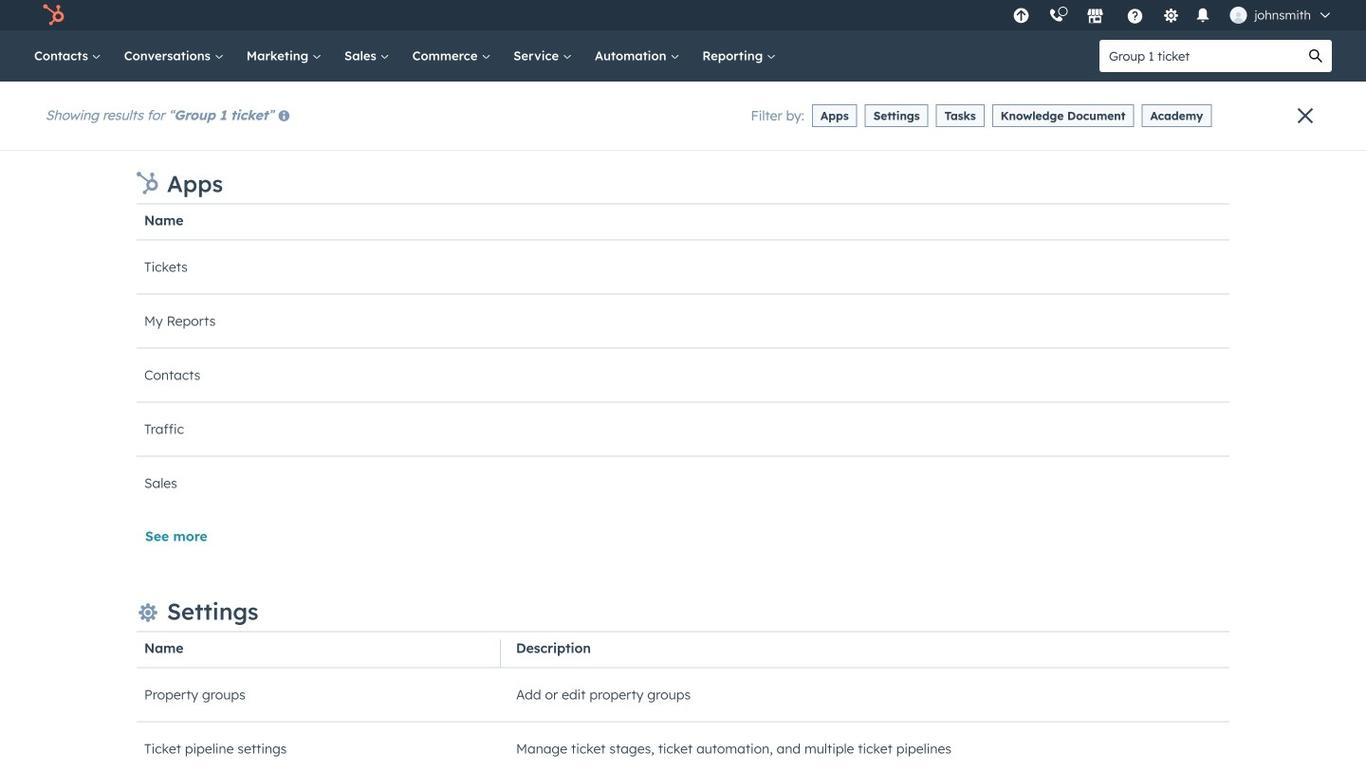Task type: locate. For each thing, give the bounding box(es) containing it.
link opens in a new window image
[[346, 650, 360, 673], [346, 655, 360, 668], [897, 745, 910, 758]]

progress bar
[[401, 146, 911, 165]]

user guides element
[[177, 82, 371, 287]]

menu
[[1003, 0, 1343, 30]]

link opens in a new window image
[[897, 740, 910, 763]]

marketplaces image
[[1087, 9, 1104, 26]]



Task type: vqa. For each thing, say whether or not it's contained in the screenshot.
the Ruby Anderson image
no



Task type: describe. For each thing, give the bounding box(es) containing it.
john smith image
[[1230, 7, 1247, 24]]

Search HubSpot search field
[[1100, 40, 1300, 72]]

[object object] complete progress bar
[[997, 321, 1042, 327]]



